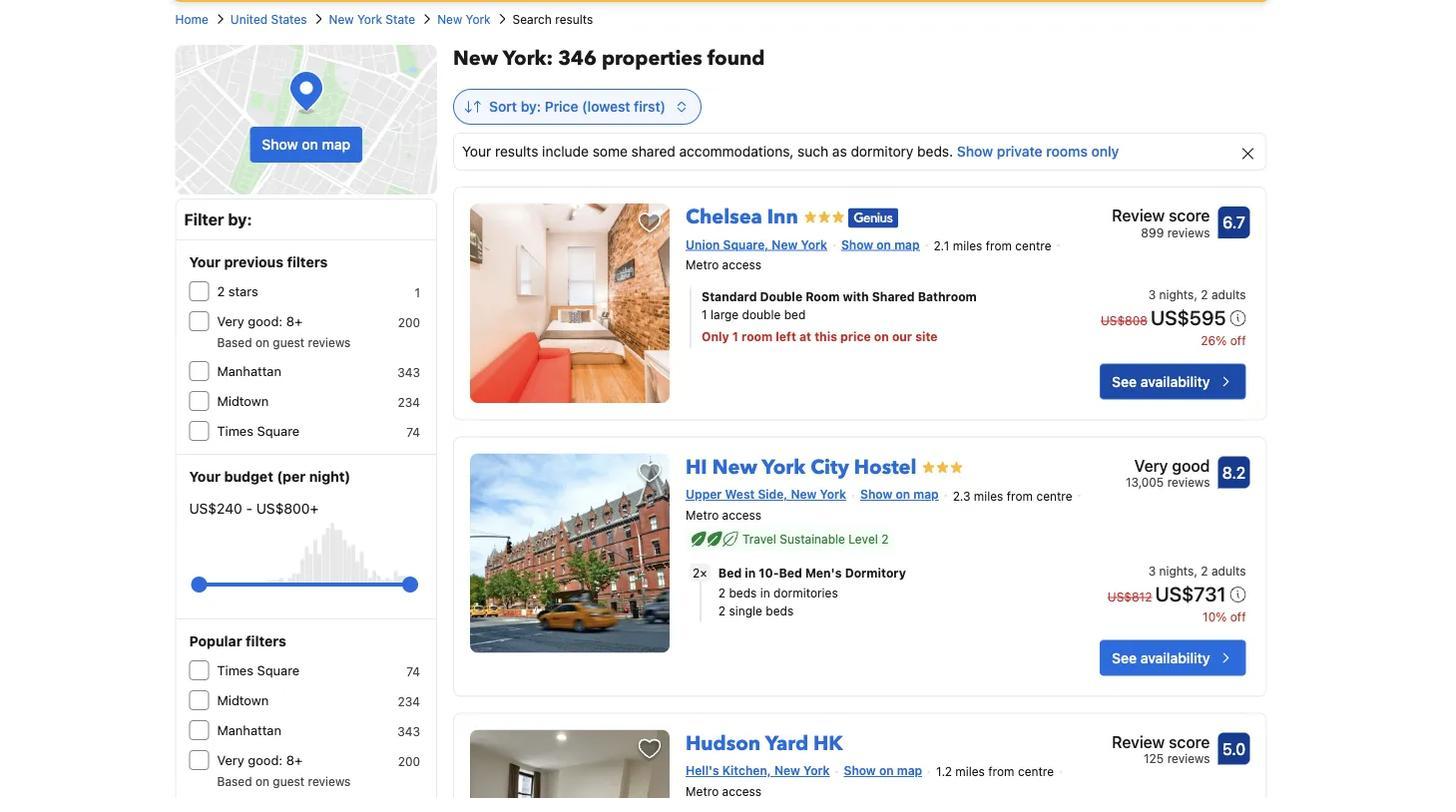 Task type: describe. For each thing, give the bounding box(es) containing it.
2 based from the top
[[217, 775, 252, 789]]

6.7
[[1223, 213, 1246, 232]]

upper
[[686, 488, 722, 502]]

union
[[686, 238, 720, 252]]

hostel
[[854, 454, 917, 481]]

2 74 from the top
[[406, 665, 420, 679]]

reviews for 8.2
[[1167, 476, 1210, 490]]

upper west side, new york
[[686, 488, 846, 502]]

accommodations,
[[679, 143, 794, 160]]

new york
[[437, 12, 491, 26]]

miles for hi new york city hostel
[[974, 489, 1003, 503]]

hell's kitchen, new york
[[686, 764, 830, 778]]

very good element
[[1126, 454, 1210, 478]]

1 based on guest reviews from the top
[[217, 335, 351, 349]]

as
[[832, 143, 847, 160]]

union square, new york
[[686, 238, 827, 252]]

2.3
[[953, 489, 971, 503]]

yard
[[765, 730, 809, 757]]

us$595
[[1151, 306, 1226, 330]]

5.0
[[1222, 739, 1246, 758]]

access for inn
[[722, 258, 762, 272]]

double
[[760, 290, 803, 304]]

filter
[[184, 210, 224, 229]]

on inside button
[[302, 136, 318, 153]]

by: for filter
[[228, 210, 252, 229]]

1 200 from the top
[[398, 315, 420, 329]]

results for your
[[495, 143, 538, 160]]

popular
[[189, 633, 242, 650]]

125
[[1144, 752, 1164, 766]]

2 200 from the top
[[398, 755, 420, 769]]

1 vertical spatial beds
[[766, 604, 794, 618]]

review for 5.0
[[1112, 732, 1165, 751]]

centre for chelsea inn
[[1015, 239, 1052, 253]]

search results updated. new york: 346 properties found. element
[[453, 45, 1267, 73]]

hi new york city hostel
[[686, 454, 917, 481]]

scored 8.2 element
[[1218, 457, 1250, 489]]

us$812
[[1108, 590, 1152, 604]]

see availability link for chelsea inn
[[1100, 364, 1246, 400]]

new down hi new york city hostel
[[791, 488, 817, 502]]

scored 6.7 element
[[1218, 207, 1250, 239]]

private
[[997, 143, 1043, 160]]

1 74 from the top
[[406, 425, 420, 439]]

chelsea inn image
[[470, 204, 670, 403]]

site
[[915, 330, 938, 344]]

your results include some shared accommodations, such as dormitory beds. show private rooms only
[[462, 143, 1119, 160]]

2.3 miles from centre metro access
[[686, 489, 1073, 522]]

york down hk
[[804, 764, 830, 778]]

new york: 346 properties found
[[453, 45, 765, 72]]

899
[[1141, 226, 1164, 240]]

review score 899 reviews
[[1112, 206, 1210, 240]]

see availability link for hi new york city hostel
[[1100, 640, 1246, 676]]

room
[[742, 330, 773, 344]]

us$731
[[1155, 582, 1226, 606]]

men's
[[805, 566, 842, 580]]

2 midtown from the top
[[217, 693, 269, 708]]

dormitory
[[851, 143, 914, 160]]

1 horizontal spatial filters
[[287, 254, 328, 270]]

budget
[[224, 469, 273, 485]]

at
[[800, 330, 812, 344]]

york left state
[[357, 12, 382, 26]]

map for 5.0
[[897, 764, 922, 778]]

show for 8.2
[[860, 488, 893, 502]]

york up room
[[801, 238, 827, 252]]

26%
[[1201, 334, 1227, 348]]

state
[[386, 12, 415, 26]]

dormitories
[[774, 586, 838, 600]]

stars
[[228, 284, 258, 299]]

hudson yard hk
[[686, 730, 843, 757]]

score for 5.0
[[1169, 732, 1210, 751]]

1 vertical spatial filters
[[246, 633, 286, 650]]

properties
[[602, 45, 702, 72]]

double
[[742, 308, 781, 322]]

dormitory
[[845, 566, 906, 580]]

york:
[[503, 45, 553, 72]]

2.1 miles from centre metro access
[[686, 239, 1052, 272]]

filter by:
[[184, 210, 252, 229]]

bed in 10-bed men's dormitory 2 beds in dormitories 2 single beds
[[718, 566, 906, 618]]

show inside button
[[262, 136, 298, 153]]

availability for hi new york city hostel
[[1141, 650, 1210, 666]]

346
[[558, 45, 597, 72]]

us$800+
[[256, 501, 319, 517]]

see availability for hi new york city hostel
[[1112, 650, 1210, 666]]

see for hi new york city hostel
[[1112, 650, 1137, 666]]

show on map for 5.0
[[844, 764, 922, 778]]

side,
[[758, 488, 788, 502]]

our
[[892, 330, 912, 344]]

13,005
[[1126, 476, 1164, 490]]

show on map button
[[250, 127, 363, 163]]

bed
[[784, 308, 806, 322]]

1 times square from the top
[[217, 424, 300, 439]]

united
[[230, 12, 268, 26]]

inn
[[767, 204, 798, 231]]

show on map for 8.2
[[860, 488, 939, 502]]

nights for hi new york city hostel
[[1159, 564, 1194, 578]]

new up 'west'
[[712, 454, 757, 481]]

with
[[843, 290, 869, 304]]

0 vertical spatial very
[[217, 314, 244, 329]]

single
[[729, 604, 762, 618]]

2 ×
[[693, 566, 708, 580]]

price
[[545, 98, 578, 115]]

1 horizontal spatial 1
[[702, 308, 707, 322]]

standard double room with shared bathroom 1 large double bed only 1 room left at this price on our site
[[702, 290, 977, 344]]

room
[[806, 290, 840, 304]]

2 bed from the left
[[779, 566, 802, 580]]

some
[[593, 143, 628, 160]]

chelsea inn link
[[686, 196, 798, 231]]

york left search
[[466, 12, 491, 26]]

score for 6.7
[[1169, 206, 1210, 225]]

1.2
[[936, 765, 952, 779]]

2 8+ from the top
[[286, 753, 302, 768]]

only
[[1091, 143, 1119, 160]]

only
[[702, 330, 729, 344]]

standard double room with shared bathroom link
[[702, 288, 1039, 306]]

10%
[[1203, 610, 1227, 624]]

your previous filters
[[189, 254, 328, 270]]

good
[[1172, 456, 1210, 475]]

show on map inside button
[[262, 136, 351, 153]]

new york state link
[[329, 10, 415, 28]]

(per
[[277, 469, 306, 485]]

this
[[815, 330, 837, 344]]

1 horizontal spatial in
[[760, 586, 770, 600]]

travel sustainable level 2
[[743, 532, 889, 546]]

343 for popular filters
[[398, 725, 420, 739]]

us$240 - us$800+
[[189, 501, 319, 517]]

, for hi new york city hostel
[[1194, 564, 1198, 578]]

1 guest from the top
[[273, 335, 305, 349]]

2 vertical spatial from
[[988, 765, 1015, 779]]



Task type: vqa. For each thing, say whether or not it's contained in the screenshot.
Palm
no



Task type: locate. For each thing, give the bounding box(es) containing it.
2 availability from the top
[[1141, 650, 1210, 666]]

good:
[[248, 314, 283, 329], [248, 753, 283, 768]]

1 nights from the top
[[1159, 288, 1194, 302]]

234
[[398, 395, 420, 409], [398, 695, 420, 709]]

new right the states
[[329, 12, 354, 26]]

hi new york city hostel link
[[686, 446, 917, 481]]

based
[[217, 335, 252, 349], [217, 775, 252, 789]]

availability for chelsea inn
[[1141, 373, 1210, 390]]

hell's
[[686, 764, 719, 778]]

in
[[745, 566, 756, 580], [760, 586, 770, 600]]

map for 8.2
[[914, 488, 939, 502]]

0 vertical spatial 74
[[406, 425, 420, 439]]

1 midtown from the top
[[217, 394, 269, 409]]

0 vertical spatial nights
[[1159, 288, 1194, 302]]

off right 26%
[[1230, 334, 1246, 348]]

1 horizontal spatial beds
[[766, 604, 794, 618]]

times square up budget at the left of page
[[217, 424, 300, 439]]

1 review from the top
[[1112, 206, 1165, 225]]

0 vertical spatial access
[[722, 258, 762, 272]]

scored 5.0 element
[[1218, 733, 1250, 765]]

0 vertical spatial results
[[555, 12, 593, 26]]

new right state
[[437, 12, 462, 26]]

score
[[1169, 206, 1210, 225], [1169, 732, 1210, 751]]

metro inside 2.1 miles from centre metro access
[[686, 258, 719, 272]]

1 vertical spatial access
[[722, 508, 762, 522]]

travel
[[743, 532, 776, 546]]

west
[[725, 488, 755, 502]]

1 good: from the top
[[248, 314, 283, 329]]

united states
[[230, 12, 307, 26]]

1 bed from the left
[[718, 566, 742, 580]]

your down sort
[[462, 143, 491, 160]]

0 horizontal spatial by:
[[228, 210, 252, 229]]

1 vertical spatial see availability link
[[1100, 640, 1246, 676]]

0 horizontal spatial bed
[[718, 566, 742, 580]]

large
[[711, 308, 739, 322]]

from right 1.2
[[988, 765, 1015, 779]]

access for new
[[722, 508, 762, 522]]

2 times square from the top
[[217, 663, 300, 678]]

review inside review score 125 reviews
[[1112, 732, 1165, 751]]

home
[[175, 12, 208, 26]]

beds down dormitories
[[766, 604, 794, 618]]

2 vertical spatial miles
[[956, 765, 985, 779]]

shared
[[872, 290, 915, 304]]

guest
[[273, 335, 305, 349], [273, 775, 305, 789]]

0 vertical spatial adults
[[1212, 288, 1246, 302]]

1 vertical spatial square
[[257, 663, 300, 678]]

0 vertical spatial off
[[1230, 334, 1246, 348]]

26% off
[[1201, 334, 1246, 348]]

0 vertical spatial by:
[[521, 98, 541, 115]]

reviews for 6.7
[[1167, 226, 1210, 240]]

filters right previous
[[287, 254, 328, 270]]

3 for chelsea inn
[[1148, 288, 1156, 302]]

1 vertical spatial 1
[[702, 308, 707, 322]]

1 vertical spatial 8+
[[286, 753, 302, 768]]

-
[[246, 501, 252, 517]]

new down new york link
[[453, 45, 498, 72]]

1 , from the top
[[1194, 288, 1198, 302]]

1 vertical spatial times square
[[217, 663, 300, 678]]

1 vertical spatial good:
[[248, 753, 283, 768]]

new down inn
[[772, 238, 798, 252]]

show for 5.0
[[844, 764, 876, 778]]

2 access from the top
[[722, 508, 762, 522]]

1 vertical spatial based on guest reviews
[[217, 775, 351, 789]]

1 vertical spatial very
[[1134, 456, 1168, 475]]

metro down upper
[[686, 508, 719, 522]]

see availability for chelsea inn
[[1112, 373, 1210, 390]]

1 horizontal spatial bed
[[779, 566, 802, 580]]

8.2
[[1222, 463, 1246, 482]]

score inside review score 125 reviews
[[1169, 732, 1210, 751]]

your up us$240
[[189, 469, 221, 485]]

beds
[[729, 586, 757, 600], [766, 604, 794, 618]]

2 see availability link from the top
[[1100, 640, 1246, 676]]

1 vertical spatial times
[[217, 663, 254, 678]]

times square down popular filters
[[217, 663, 300, 678]]

access
[[722, 258, 762, 272], [722, 508, 762, 522]]

1 vertical spatial 200
[[398, 755, 420, 769]]

0 vertical spatial times square
[[217, 424, 300, 439]]

sort by: price (lowest first)
[[489, 98, 666, 115]]

1 vertical spatial adults
[[1212, 564, 1246, 578]]

1 times from the top
[[217, 424, 254, 439]]

review score element for 5.0
[[1112, 730, 1210, 754]]

miles right 1.2
[[956, 765, 985, 779]]

0 horizontal spatial results
[[495, 143, 538, 160]]

sustainable
[[780, 532, 845, 546]]

1 vertical spatial based
[[217, 775, 252, 789]]

manhattan for previous
[[217, 364, 281, 379]]

review score element left 5.0
[[1112, 730, 1210, 754]]

manhattan
[[217, 364, 281, 379], [217, 723, 281, 738]]

1 vertical spatial 234
[[398, 695, 420, 709]]

found
[[707, 45, 765, 72]]

1 see availability from the top
[[1112, 373, 1210, 390]]

nights
[[1159, 288, 1194, 302], [1159, 564, 1194, 578]]

chelsea inn
[[686, 204, 798, 231]]

0 vertical spatial 234
[[398, 395, 420, 409]]

level
[[849, 532, 878, 546]]

3 nights , 2 adults for hi new york city hostel
[[1148, 564, 1246, 578]]

results
[[555, 12, 593, 26], [495, 143, 538, 160]]

manhattan down popular filters
[[217, 723, 281, 738]]

adults for chelsea inn
[[1212, 288, 1246, 302]]

2 adults from the top
[[1212, 564, 1246, 578]]

review score 125 reviews
[[1112, 732, 1210, 766]]

york up 'side,'
[[762, 454, 806, 481]]

0 vertical spatial 8+
[[286, 314, 302, 329]]

your for your budget (per night)
[[189, 469, 221, 485]]

0 vertical spatial based
[[217, 335, 252, 349]]

0 vertical spatial in
[[745, 566, 756, 580]]

bed
[[718, 566, 742, 580], [779, 566, 802, 580]]

2 times from the top
[[217, 663, 254, 678]]

bed up dormitories
[[779, 566, 802, 580]]

0 vertical spatial 200
[[398, 315, 420, 329]]

bathroom
[[918, 290, 977, 304]]

2 square from the top
[[257, 663, 300, 678]]

0 vertical spatial 3 nights , 2 adults
[[1148, 288, 1246, 302]]

see availability
[[1112, 373, 1210, 390], [1112, 650, 1210, 666]]

1 vertical spatial 3
[[1148, 564, 1156, 578]]

1 vertical spatial 343
[[398, 725, 420, 739]]

3 up us$812
[[1148, 564, 1156, 578]]

reviews inside review score 899 reviews
[[1167, 226, 1210, 240]]

2 vertical spatial very
[[217, 753, 244, 768]]

midtown down popular filters
[[217, 693, 269, 708]]

2 vertical spatial your
[[189, 469, 221, 485]]

by: right sort
[[521, 98, 541, 115]]

0 vertical spatial very good: 8+
[[217, 314, 302, 329]]

adults for hi new york city hostel
[[1212, 564, 1246, 578]]

see availability link down 10%
[[1100, 640, 1246, 676]]

states
[[271, 12, 307, 26]]

search
[[513, 12, 552, 26]]

miles inside 2.3 miles from centre metro access
[[974, 489, 1003, 503]]

very inside very good 13,005 reviews
[[1134, 456, 1168, 475]]

hi new york city hostel image
[[470, 454, 670, 653]]

0 vertical spatial filters
[[287, 254, 328, 270]]

access down 'west'
[[722, 508, 762, 522]]

1 availability from the top
[[1141, 373, 1210, 390]]

0 vertical spatial ,
[[1194, 288, 1198, 302]]

bed right × in the bottom of the page
[[718, 566, 742, 580]]

metro inside 2.3 miles from centre metro access
[[686, 508, 719, 522]]

2 guest from the top
[[273, 775, 305, 789]]

, for chelsea inn
[[1194, 288, 1198, 302]]

centre right 1.2
[[1018, 765, 1054, 779]]

2 good: from the top
[[248, 753, 283, 768]]

review inside review score 899 reviews
[[1112, 206, 1165, 225]]

1 score from the top
[[1169, 206, 1210, 225]]

1 manhattan from the top
[[217, 364, 281, 379]]

search results
[[513, 12, 593, 26]]

from right 2.3
[[1007, 489, 1033, 503]]

1 3 from the top
[[1148, 288, 1156, 302]]

filters right popular
[[246, 633, 286, 650]]

nights up us$595
[[1159, 288, 1194, 302]]

metro for chelsea
[[686, 258, 719, 272]]

home link
[[175, 10, 208, 28]]

group
[[199, 569, 410, 601]]

your budget (per night)
[[189, 469, 351, 485]]

review up '899'
[[1112, 206, 1165, 225]]

1 vertical spatial review score element
[[1112, 730, 1210, 754]]

miles right 2.1
[[953, 239, 982, 253]]

1 access from the top
[[722, 258, 762, 272]]

(lowest
[[582, 98, 630, 115]]

square
[[257, 424, 300, 439], [257, 663, 300, 678]]

adults up 26% off
[[1212, 288, 1246, 302]]

nights for chelsea inn
[[1159, 288, 1194, 302]]

1 horizontal spatial results
[[555, 12, 593, 26]]

2 horizontal spatial 1
[[732, 330, 739, 344]]

0 vertical spatial review score element
[[1112, 204, 1210, 228]]

left
[[776, 330, 796, 344]]

results up 346
[[555, 12, 593, 26]]

, up us$731
[[1194, 564, 1198, 578]]

1 metro from the top
[[686, 258, 719, 272]]

manhattan down stars
[[217, 364, 281, 379]]

miles for chelsea inn
[[953, 239, 982, 253]]

2 review from the top
[[1112, 732, 1165, 751]]

1 vertical spatial your
[[189, 254, 221, 270]]

review score element
[[1112, 204, 1210, 228], [1112, 730, 1210, 754]]

in left 10-
[[745, 566, 756, 580]]

manhattan for filters
[[217, 723, 281, 738]]

miles right 2.3
[[974, 489, 1003, 503]]

2 stars
[[217, 284, 258, 299]]

1 off from the top
[[1230, 334, 1246, 348]]

0 vertical spatial manhattan
[[217, 364, 281, 379]]

nights up us$731
[[1159, 564, 1194, 578]]

1 vertical spatial midtown
[[217, 693, 269, 708]]

1 vertical spatial from
[[1007, 489, 1033, 503]]

0 vertical spatial 1
[[415, 285, 420, 299]]

1 vertical spatial 74
[[406, 665, 420, 679]]

0 vertical spatial based on guest reviews
[[217, 335, 351, 349]]

your down the 'filter'
[[189, 254, 221, 270]]

reviews for 5.0
[[1167, 752, 1210, 766]]

see availability down 10%
[[1112, 650, 1210, 666]]

see availability link
[[1100, 364, 1246, 400], [1100, 640, 1246, 676]]

score left 6.7
[[1169, 206, 1210, 225]]

midtown up budget at the left of page
[[217, 394, 269, 409]]

hudson
[[686, 730, 761, 757]]

show on map for 6.7
[[841, 238, 920, 252]]

beds up single
[[729, 586, 757, 600]]

0 vertical spatial see availability
[[1112, 373, 1210, 390]]

from right 2.1
[[986, 239, 1012, 253]]

metro down union
[[686, 258, 719, 272]]

see down "us$808"
[[1112, 373, 1137, 390]]

based on guest reviews
[[217, 335, 351, 349], [217, 775, 351, 789]]

1 very good: 8+ from the top
[[217, 314, 302, 329]]

see availability link down 26%
[[1100, 364, 1246, 400]]

0 vertical spatial midtown
[[217, 394, 269, 409]]

availability down 10%
[[1141, 650, 1210, 666]]

by: for sort
[[521, 98, 541, 115]]

square,
[[723, 238, 769, 252]]

0 vertical spatial metro
[[686, 258, 719, 272]]

0 vertical spatial beds
[[729, 586, 757, 600]]

see for chelsea inn
[[1112, 373, 1137, 390]]

1 vertical spatial by:
[[228, 210, 252, 229]]

map for 6.7
[[894, 238, 920, 252]]

off for chelsea inn
[[1230, 334, 1246, 348]]

0 vertical spatial score
[[1169, 206, 1210, 225]]

1 vertical spatial manhattan
[[217, 723, 281, 738]]

beds.
[[917, 143, 953, 160]]

your for your previous filters
[[189, 254, 221, 270]]

1 vertical spatial nights
[[1159, 564, 1194, 578]]

1 vertical spatial availability
[[1141, 650, 1210, 666]]

1 square from the top
[[257, 424, 300, 439]]

see availability down 26%
[[1112, 373, 1210, 390]]

reviews inside review score 125 reviews
[[1167, 752, 1210, 766]]

centre for hi new york city hostel
[[1036, 489, 1073, 503]]

new
[[329, 12, 354, 26], [437, 12, 462, 26], [453, 45, 498, 72], [772, 238, 798, 252], [712, 454, 757, 481], [791, 488, 817, 502], [774, 764, 800, 778]]

review for 6.7
[[1112, 206, 1165, 225]]

united states link
[[230, 10, 307, 28]]

in down 10-
[[760, 586, 770, 600]]

times down popular filters
[[217, 663, 254, 678]]

2 , from the top
[[1194, 564, 1198, 578]]

2 3 from the top
[[1148, 564, 1156, 578]]

rooms
[[1046, 143, 1088, 160]]

343 for your previous filters
[[398, 365, 420, 379]]

times up budget at the left of page
[[217, 424, 254, 439]]

times square
[[217, 424, 300, 439], [217, 663, 300, 678]]

0 vertical spatial your
[[462, 143, 491, 160]]

2 343 from the top
[[398, 725, 420, 739]]

1 vertical spatial see availability
[[1112, 650, 1210, 666]]

hi
[[686, 454, 707, 481]]

availability down 26%
[[1141, 373, 1210, 390]]

2 metro from the top
[[686, 508, 719, 522]]

1 vertical spatial review
[[1112, 732, 1165, 751]]

0 vertical spatial centre
[[1015, 239, 1052, 253]]

1 vertical spatial guest
[[273, 775, 305, 789]]

1 vertical spatial in
[[760, 586, 770, 600]]

1 234 from the top
[[398, 395, 420, 409]]

2 see from the top
[[1112, 650, 1137, 666]]

2 nights from the top
[[1159, 564, 1194, 578]]

1 vertical spatial miles
[[974, 489, 1003, 503]]

3 for hi new york city hostel
[[1148, 564, 1156, 578]]

2 very good: 8+ from the top
[[217, 753, 302, 768]]

show for 6.7
[[841, 238, 873, 252]]

0 vertical spatial 343
[[398, 365, 420, 379]]

1 vertical spatial score
[[1169, 732, 1210, 751]]

see
[[1112, 373, 1137, 390], [1112, 650, 1137, 666]]

1 vertical spatial 3 nights , 2 adults
[[1148, 564, 1246, 578]]

chelsea
[[686, 204, 762, 231]]

map inside button
[[322, 136, 351, 153]]

1 vertical spatial metro
[[686, 508, 719, 522]]

results down sort
[[495, 143, 538, 160]]

2 review score element from the top
[[1112, 730, 1210, 754]]

new york link
[[437, 10, 491, 28]]

1 see from the top
[[1112, 373, 1137, 390]]

1 vertical spatial see
[[1112, 650, 1137, 666]]

2 vertical spatial centre
[[1018, 765, 1054, 779]]

3 up us$595
[[1148, 288, 1156, 302]]

0 horizontal spatial 1
[[415, 285, 420, 299]]

0 horizontal spatial beds
[[729, 586, 757, 600]]

1 vertical spatial centre
[[1036, 489, 1073, 503]]

centre inside 2.3 miles from centre metro access
[[1036, 489, 1073, 503]]

200
[[398, 315, 420, 329], [398, 755, 420, 769]]

2
[[217, 284, 225, 299], [1201, 288, 1208, 302], [881, 532, 889, 546], [1201, 564, 1208, 578], [693, 566, 700, 580], [718, 586, 726, 600], [718, 604, 726, 618]]

square down popular filters
[[257, 663, 300, 678]]

results for search
[[555, 12, 593, 26]]

2 234 from the top
[[398, 695, 420, 709]]

2 3 nights , 2 adults from the top
[[1148, 564, 1246, 578]]

0 vertical spatial good:
[[248, 314, 283, 329]]

city
[[811, 454, 849, 481]]

0 vertical spatial times
[[217, 424, 254, 439]]

review up the 125 in the right of the page
[[1112, 732, 1165, 751]]

1 vertical spatial off
[[1230, 610, 1246, 624]]

access inside 2.3 miles from centre metro access
[[722, 508, 762, 522]]

1 3 nights , 2 adults from the top
[[1148, 288, 1246, 302]]

off right 10%
[[1230, 610, 1246, 624]]

off for hi new york city hostel
[[1230, 610, 1246, 624]]

from inside 2.3 miles from centre metro access
[[1007, 489, 1033, 503]]

1 adults from the top
[[1212, 288, 1246, 302]]

night)
[[309, 469, 351, 485]]

see down us$812
[[1112, 650, 1137, 666]]

2 based on guest reviews from the top
[[217, 775, 351, 789]]

0 vertical spatial availability
[[1141, 373, 1210, 390]]

centre
[[1015, 239, 1052, 253], [1036, 489, 1073, 503], [1018, 765, 1054, 779]]

from for hi new york city hostel
[[1007, 489, 1033, 503]]

very good 13,005 reviews
[[1126, 456, 1210, 490]]

availability
[[1141, 373, 1210, 390], [1141, 650, 1210, 666]]

, up us$595
[[1194, 288, 1198, 302]]

0 vertical spatial square
[[257, 424, 300, 439]]

from inside 2.1 miles from centre metro access
[[986, 239, 1012, 253]]

price
[[840, 330, 871, 344]]

0 vertical spatial miles
[[953, 239, 982, 253]]

0 vertical spatial review
[[1112, 206, 1165, 225]]

square up your budget (per night)
[[257, 424, 300, 439]]

10% off
[[1203, 610, 1246, 624]]

1 horizontal spatial by:
[[521, 98, 541, 115]]

2 vertical spatial 1
[[732, 330, 739, 344]]

centre left 13,005
[[1036, 489, 1073, 503]]

1 see availability link from the top
[[1100, 364, 1246, 400]]

3 nights , 2 adults up us$595
[[1148, 288, 1246, 302]]

2 off from the top
[[1230, 610, 1246, 624]]

score inside review score 899 reviews
[[1169, 206, 1210, 225]]

your
[[462, 143, 491, 160], [189, 254, 221, 270], [189, 469, 221, 485]]

0 vertical spatial guest
[[273, 335, 305, 349]]

1 vertical spatial very good: 8+
[[217, 753, 302, 768]]

0 horizontal spatial filters
[[246, 633, 286, 650]]

genius discounts available at this property. image
[[848, 208, 898, 228], [848, 208, 898, 228]]

3 nights , 2 adults for chelsea inn
[[1148, 288, 1246, 302]]

reviews
[[1167, 226, 1210, 240], [308, 335, 351, 349], [1167, 476, 1210, 490], [1167, 752, 1210, 766], [308, 775, 351, 789]]

your for your results include some shared accommodations, such as dormitory beds. show private rooms only
[[462, 143, 491, 160]]

miles inside 2.1 miles from centre metro access
[[953, 239, 982, 253]]

from for chelsea inn
[[986, 239, 1012, 253]]

0 vertical spatial see
[[1112, 373, 1137, 390]]

access inside 2.1 miles from centre metro access
[[722, 258, 762, 272]]

3 nights , 2 adults up us$731
[[1148, 564, 1246, 578]]

2 score from the top
[[1169, 732, 1210, 751]]

adults up us$731
[[1212, 564, 1246, 578]]

by: right the 'filter'
[[228, 210, 252, 229]]

1 based from the top
[[217, 335, 252, 349]]

0 vertical spatial from
[[986, 239, 1012, 253]]

1 8+ from the top
[[286, 314, 302, 329]]

adults
[[1212, 288, 1246, 302], [1212, 564, 1246, 578]]

review score element left "scored 6.7" element
[[1112, 204, 1210, 228]]

0 horizontal spatial in
[[745, 566, 756, 580]]

score left 5.0
[[1169, 732, 1210, 751]]

kitchen,
[[722, 764, 771, 778]]

metro for hi
[[686, 508, 719, 522]]

centre right 2.1
[[1015, 239, 1052, 253]]

0 vertical spatial see availability link
[[1100, 364, 1246, 400]]

2 see availability from the top
[[1112, 650, 1210, 666]]

reviews inside very good 13,005 reviews
[[1167, 476, 1210, 490]]

1 343 from the top
[[398, 365, 420, 379]]

york
[[357, 12, 382, 26], [466, 12, 491, 26], [801, 238, 827, 252], [762, 454, 806, 481], [820, 488, 846, 502], [804, 764, 830, 778]]

centre inside 2.1 miles from centre metro access
[[1015, 239, 1052, 253]]

1 vertical spatial ,
[[1194, 564, 1198, 578]]

review score element for 6.7
[[1112, 204, 1210, 228]]

2 manhattan from the top
[[217, 723, 281, 738]]

access down 'square,'
[[722, 258, 762, 272]]

york down city
[[820, 488, 846, 502]]

on inside standard double room with shared bathroom 1 large double bed only 1 room left at this price on our site
[[874, 330, 889, 344]]

0 vertical spatial 3
[[1148, 288, 1156, 302]]

new down yard
[[774, 764, 800, 778]]

1 review score element from the top
[[1112, 204, 1210, 228]]



